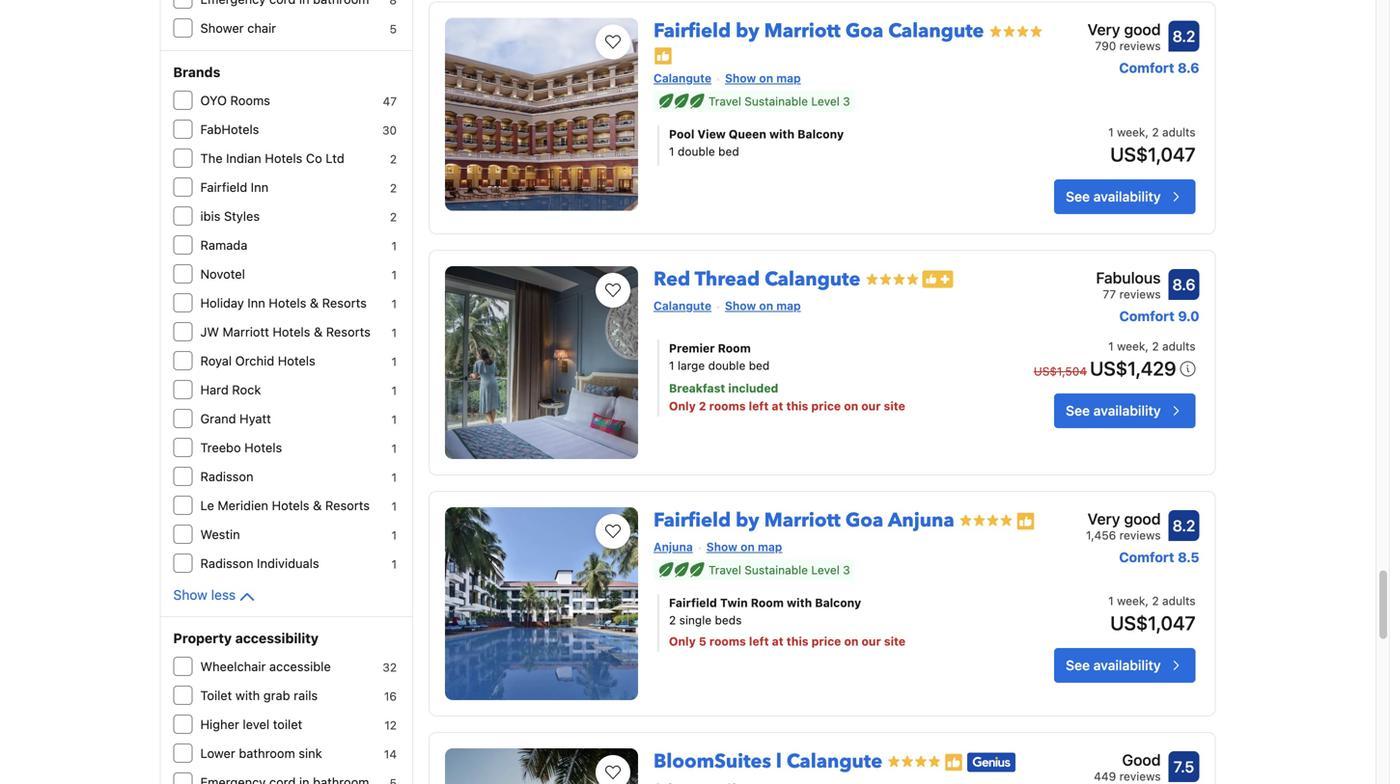 Task type: locate. For each thing, give the bounding box(es) containing it.
grand hyatt
[[200, 412, 271, 426]]

show up twin
[[706, 541, 738, 554]]

1 vertical spatial 3
[[843, 564, 850, 577]]

0 vertical spatial comfort
[[1119, 60, 1175, 76]]

with inside fairfield twin room with balcony 2 single beds only 5 rooms left at this price on our site
[[787, 597, 812, 610]]

see availability down us$1,429
[[1066, 403, 1161, 419]]

comfort for calangute
[[1119, 60, 1175, 76]]

2 us$1,047 from the top
[[1110, 612, 1196, 635]]

westin
[[200, 528, 240, 542]]

show left less
[[173, 587, 207, 603]]

1 week from the top
[[1117, 126, 1145, 139]]

2 site from the top
[[884, 635, 906, 649]]

rock
[[232, 383, 261, 397]]

2 level from the top
[[811, 564, 840, 577]]

rooms inside premier room 1 large double bed breakfast included only 2 rooms left at this price on our site
[[709, 400, 746, 413]]

0 horizontal spatial bed
[[718, 145, 739, 158]]

2 reviews from the top
[[1120, 288, 1161, 301]]

0 vertical spatial with
[[769, 127, 795, 141]]

bed
[[718, 145, 739, 158], [749, 359, 770, 373]]

3 comfort from the top
[[1119, 550, 1175, 566]]

comfort up 1 week , 2 adults
[[1120, 308, 1175, 324]]

1 price from the top
[[811, 400, 841, 413]]

fairfield by marriott goa anjuna link
[[654, 500, 954, 534]]

show for fairfield by marriott goa anjuna
[[706, 541, 738, 554]]

1 left from the top
[[749, 400, 769, 413]]

1 for radisson
[[391, 471, 397, 485]]

see availability up 'good' element
[[1066, 658, 1161, 674]]

show down the thread in the top of the page
[[725, 299, 756, 313]]

inn right holiday
[[247, 296, 265, 310]]

0 vertical spatial anjuna
[[888, 508, 954, 534]]

the indian hotels co ltd
[[200, 151, 344, 166]]

2 rooms from the top
[[709, 635, 746, 649]]

comfort down "very good 1,456 reviews"
[[1119, 550, 1175, 566]]

level up fairfield twin room with balcony link
[[811, 564, 840, 577]]

site down fairfield twin room with balcony link
[[884, 635, 906, 649]]

fairfield twin room with balcony link
[[669, 595, 995, 612]]

1 vertical spatial rooms
[[709, 635, 746, 649]]

0 vertical spatial at
[[772, 400, 783, 413]]

radisson down treebo
[[200, 470, 253, 484]]

4 reviews from the top
[[1120, 770, 1161, 784]]

0 vertical spatial this property is part of our preferred partner programme. it is committed to providing commendable service and good value. it will pay us a higher commission if you make a booking. image
[[654, 46, 673, 66]]

0 vertical spatial very
[[1088, 20, 1120, 39]]

2 travel sustainable level 3 from the top
[[709, 564, 850, 577]]

1 vertical spatial double
[[708, 359, 746, 373]]

bed down view
[[718, 145, 739, 158]]

hotels down hyatt
[[244, 441, 282, 455]]

jw
[[200, 325, 219, 339]]

1 , from the top
[[1145, 126, 1149, 139]]

1 vertical spatial scored 8.2 element
[[1169, 511, 1200, 542]]

see availability link up 'good' element
[[1054, 649, 1196, 684]]

price for calangute
[[811, 400, 841, 413]]

2 vertical spatial availability
[[1094, 658, 1161, 674]]

this property is part of our preferred partner programme. it is committed to providing commendable service and good value. it will pay us a higher commission if you make a booking. image for fairfield by marriott goa calangute
[[654, 46, 673, 66]]

0 vertical spatial our
[[861, 400, 881, 413]]

hotels
[[265, 151, 303, 166], [269, 296, 306, 310], [273, 325, 310, 339], [278, 354, 315, 368], [244, 441, 282, 455], [272, 499, 310, 513]]

2 3 from the top
[[843, 564, 850, 577]]

left for thread
[[749, 400, 769, 413]]

week
[[1117, 126, 1145, 139], [1117, 340, 1145, 353], [1117, 595, 1145, 608]]

hotels up jw marriott hotels & resorts
[[269, 296, 306, 310]]

show on map for fairfield by marriott goa calangute
[[725, 71, 801, 85]]

travel sustainable level 3 up fairfield twin room with balcony 2 single beds only 5 rooms left at this price on our site
[[709, 564, 850, 577]]

2 our from the top
[[862, 635, 881, 649]]

1 vertical spatial resorts
[[326, 325, 371, 339]]

with right twin
[[787, 597, 812, 610]]

at for marriott
[[772, 635, 784, 649]]

us$1,047 for fairfield by marriott goa anjuna
[[1110, 612, 1196, 635]]

2 very from the top
[[1088, 510, 1120, 529]]

show on map for red thread calangute
[[725, 299, 801, 313]]

1 vertical spatial by
[[736, 508, 759, 534]]

rooms down beds
[[709, 635, 746, 649]]

reviews up comfort 8.5
[[1120, 529, 1161, 543]]

this property is part of our preferred plus programme. it is committed to providing outstanding service and excellent value. it will pay us a higher commission if you make a booking. image
[[922, 271, 953, 288]]

this down premier room link
[[786, 400, 808, 413]]

hotels down holiday inn hotels & resorts
[[273, 325, 310, 339]]

this down fairfield twin room with balcony link
[[787, 635, 809, 649]]

2 inside fairfield twin room with balcony 2 single beds only 5 rooms left at this price on our site
[[669, 614, 676, 628]]

0 vertical spatial see availability link
[[1054, 180, 1196, 214]]

resorts
[[322, 296, 367, 310], [326, 325, 371, 339], [325, 499, 370, 513]]

fairfield for fairfield inn
[[200, 180, 247, 195]]

& up individuals
[[313, 499, 322, 513]]

site inside fairfield twin room with balcony 2 single beds only 5 rooms left at this price on our site
[[884, 635, 906, 649]]

2 by from the top
[[736, 508, 759, 534]]

brands
[[173, 64, 220, 80]]

this property is part of our preferred partner programme. it is committed to providing commendable service and good value. it will pay us a higher commission if you make a booking. image for fairfield by marriott goa anjuna
[[1016, 512, 1036, 532]]

scored 8.2 element
[[1169, 21, 1200, 52], [1169, 511, 1200, 542]]

rooms
[[230, 93, 270, 108]]

availability down us$1,429
[[1094, 403, 1161, 419]]

marriott
[[764, 18, 841, 45], [223, 325, 269, 339], [764, 508, 841, 534]]

2 good from the top
[[1124, 510, 1161, 529]]

1 vertical spatial ,
[[1145, 340, 1149, 353]]

2 see availability link from the top
[[1054, 394, 1196, 429]]

1 rooms from the top
[[709, 400, 746, 413]]

show
[[725, 71, 756, 85], [725, 299, 756, 313], [706, 541, 738, 554], [173, 587, 207, 603]]

comfort 8.5
[[1119, 550, 1200, 566]]

map down fairfield by marriott goa anjuna
[[758, 541, 782, 554]]

us$1,047 down comfort 8.5
[[1110, 612, 1196, 635]]

left inside fairfield twin room with balcony 2 single beds only 5 rooms left at this price on our site
[[749, 635, 769, 649]]

1 vertical spatial price
[[812, 635, 841, 649]]

calangute
[[888, 18, 984, 45], [654, 71, 712, 85], [765, 266, 861, 293], [654, 299, 712, 313], [787, 749, 883, 776]]

1 vertical spatial show on map
[[725, 299, 801, 313]]

very inside very good 790 reviews
[[1088, 20, 1120, 39]]

our for calangute
[[861, 400, 881, 413]]

very up '790'
[[1088, 20, 1120, 39]]

on down premier room link
[[844, 400, 858, 413]]

reviews inside good 449 reviews
[[1120, 770, 1161, 784]]

comfort 8.6
[[1119, 60, 1200, 76]]

1 vertical spatial &
[[314, 325, 323, 339]]

, down comfort 8.5
[[1145, 595, 1149, 608]]

level
[[811, 95, 840, 108], [811, 564, 840, 577]]

on up queen
[[759, 71, 773, 85]]

1 vertical spatial very
[[1088, 510, 1120, 529]]

1 vertical spatial bed
[[749, 359, 770, 373]]

1 for novotel
[[391, 268, 397, 282]]

adults down comfort 8.6
[[1162, 126, 1196, 139]]

fairfield by marriott goa anjuna
[[654, 508, 954, 534]]

0 vertical spatial bed
[[718, 145, 739, 158]]

at inside fairfield twin room with balcony 2 single beds only 5 rooms left at this price on our site
[[772, 635, 784, 649]]

chair
[[247, 21, 276, 35]]

single
[[679, 614, 712, 628]]

1 week , 2 adults us$1,047 down comfort 8.6
[[1109, 126, 1196, 166]]

, for fairfield by marriott goa calangute
[[1145, 126, 1149, 139]]

reviews down fabulous
[[1120, 288, 1161, 301]]

see availability link down us$1,429
[[1054, 394, 1196, 429]]

see availability link up fabulous element
[[1054, 180, 1196, 214]]

week for anjuna
[[1117, 595, 1145, 608]]

availability for calangute
[[1094, 189, 1161, 205]]

1 horizontal spatial bed
[[749, 359, 770, 373]]

1 3 from the top
[[843, 95, 850, 108]]

, up us$1,429
[[1145, 340, 1149, 353]]

pool view queen with balcony 1 double bed
[[669, 127, 844, 158]]

0 vertical spatial site
[[884, 400, 906, 413]]

price inside fairfield twin room with balcony 2 single beds only 5 rooms left at this price on our site
[[812, 635, 841, 649]]

1 horizontal spatial this property is part of our preferred partner programme. it is committed to providing commendable service and good value. it will pay us a higher commission if you make a booking. image
[[944, 754, 964, 773]]

16
[[384, 690, 397, 704]]

fairfield inside fairfield by marriott goa anjuna link
[[654, 508, 731, 534]]

with left "grab"
[[235, 689, 260, 703]]

1 goa from the top
[[846, 18, 884, 45]]

0 vertical spatial radisson
[[200, 470, 253, 484]]

1 vertical spatial this property is part of our preferred partner programme. it is committed to providing commendable service and good value. it will pay us a higher commission if you make a booking. image
[[1016, 512, 1036, 532]]

hotels down jw marriott hotels & resorts
[[278, 354, 315, 368]]

on up twin
[[741, 541, 755, 554]]

bloomsuites l calangute
[[654, 749, 883, 776]]

2 vertical spatial see availability link
[[1054, 649, 1196, 684]]

adults
[[1162, 126, 1196, 139], [1162, 340, 1196, 353], [1162, 595, 1196, 608]]

red thread calangute image
[[445, 266, 638, 460]]

1 vertical spatial see
[[1066, 403, 1090, 419]]

1 for radisson individuals
[[391, 558, 397, 572]]

rooms inside fairfield twin room with balcony 2 single beds only 5 rooms left at this price on our site
[[709, 635, 746, 649]]

double inside pool view queen with balcony 1 double bed
[[678, 145, 715, 158]]

fabulous
[[1096, 269, 1161, 287]]

1 adults from the top
[[1162, 126, 1196, 139]]

pool
[[669, 127, 695, 141]]

only inside fairfield twin room with balcony 2 single beds only 5 rooms left at this price on our site
[[669, 635, 696, 649]]

on
[[759, 71, 773, 85], [759, 299, 773, 313], [844, 400, 858, 413], [741, 541, 755, 554], [844, 635, 859, 649]]

us$1,429
[[1090, 357, 1176, 380]]

0 vertical spatial us$1,047
[[1110, 143, 1196, 166]]

site down premier room link
[[884, 400, 906, 413]]

1 vertical spatial us$1,047
[[1110, 612, 1196, 635]]

sustainable for calangute
[[745, 95, 808, 108]]

1 vertical spatial see availability link
[[1054, 394, 1196, 429]]

1 1 week , 2 adults us$1,047 from the top
[[1109, 126, 1196, 166]]

1 vertical spatial site
[[884, 635, 906, 649]]

our inside fairfield twin room with balcony 2 single beds only 5 rooms left at this price on our site
[[862, 635, 881, 649]]

very good element up comfort 8.6
[[1088, 18, 1161, 41]]

marriott inside fairfield by marriott goa anjuna link
[[764, 508, 841, 534]]

included
[[728, 382, 779, 395]]

this
[[786, 400, 808, 413], [787, 635, 809, 649]]

availability
[[1094, 189, 1161, 205], [1094, 403, 1161, 419], [1094, 658, 1161, 674]]

1 for treebo hotels
[[391, 442, 397, 456]]

only down breakfast
[[669, 400, 696, 413]]

1 vertical spatial only
[[669, 635, 696, 649]]

2 vertical spatial resorts
[[325, 499, 370, 513]]

price inside premier room 1 large double bed breakfast included only 2 rooms left at this price on our site
[[811, 400, 841, 413]]

site for calangute
[[884, 400, 906, 413]]

hotels right meridien
[[272, 499, 310, 513]]

balcony for calangute
[[798, 127, 844, 141]]

adults down 8.5
[[1162, 595, 1196, 608]]

0 vertical spatial adults
[[1162, 126, 1196, 139]]

3 adults from the top
[[1162, 595, 1196, 608]]

3 up fairfield twin room with balcony link
[[843, 564, 850, 577]]

anjuna
[[888, 508, 954, 534], [654, 541, 693, 554]]

0 vertical spatial 8.6
[[1178, 60, 1200, 76]]

week down comfort 8.5
[[1117, 595, 1145, 608]]

travel up view
[[709, 95, 741, 108]]

good up comfort 8.6
[[1124, 20, 1161, 39]]

1 radisson from the top
[[200, 470, 253, 484]]

this inside premier room 1 large double bed breakfast included only 2 rooms left at this price on our site
[[786, 400, 808, 413]]

2 vertical spatial this property is part of our preferred partner programme. it is committed to providing commendable service and good value. it will pay us a higher commission if you make a booking. image
[[944, 754, 964, 773]]

1 horizontal spatial this property is part of our preferred partner programme. it is committed to providing commendable service and good value. it will pay us a higher commission if you make a booking. image
[[944, 754, 964, 773]]

show less
[[173, 587, 236, 603]]

0 vertical spatial resorts
[[322, 296, 367, 310]]

2 comfort from the top
[[1120, 308, 1175, 324]]

very inside "very good 1,456 reviews"
[[1088, 510, 1120, 529]]

fairfield
[[654, 18, 731, 45], [200, 180, 247, 195], [654, 508, 731, 534], [669, 597, 717, 610]]

1 see from the top
[[1066, 189, 1090, 205]]

0 vertical spatial by
[[736, 18, 759, 45]]

toilet
[[200, 689, 232, 703]]

0 vertical spatial balcony
[[798, 127, 844, 141]]

week for calangute
[[1117, 126, 1145, 139]]

co
[[306, 151, 322, 166]]

2 this from the top
[[787, 635, 809, 649]]

bed up the included
[[749, 359, 770, 373]]

with for anjuna
[[787, 597, 812, 610]]

1 vertical spatial travel sustainable level 3
[[709, 564, 850, 577]]

2 1 week , 2 adults us$1,047 from the top
[[1109, 595, 1196, 635]]

8.2 up comfort 8.6
[[1173, 27, 1196, 46]]

map for fairfield by marriott goa calangute
[[776, 71, 801, 85]]

availability up 'good' element
[[1094, 658, 1161, 674]]

sink
[[299, 747, 322, 761]]

show on map for fairfield by marriott goa anjuna
[[706, 541, 782, 554]]

reviews down good
[[1120, 770, 1161, 784]]

scored 8.2 element for calangute
[[1169, 21, 1200, 52]]

3 see from the top
[[1066, 658, 1090, 674]]

1 only from the top
[[669, 400, 696, 413]]

fabulous element
[[1096, 266, 1161, 290]]

2 horizontal spatial this property is part of our preferred partner programme. it is committed to providing commendable service and good value. it will pay us a higher commission if you make a booking. image
[[1016, 512, 1036, 532]]

2 8.2 from the top
[[1173, 517, 1196, 535]]

1 travel sustainable level 3 from the top
[[709, 95, 850, 108]]

1 vertical spatial at
[[772, 635, 784, 649]]

resorts for jw marriott hotels & resorts
[[326, 325, 371, 339]]

scored 8.2 element up 8.5
[[1169, 511, 1200, 542]]

left inside premier room 1 large double bed breakfast included only 2 rooms left at this price on our site
[[749, 400, 769, 413]]

left down the included
[[749, 400, 769, 413]]

2 goa from the top
[[846, 508, 884, 534]]

1 for royal orchid hotels
[[391, 355, 397, 369]]

1 8.2 from the top
[[1173, 27, 1196, 46]]

2 vertical spatial marriott
[[764, 508, 841, 534]]

2 vertical spatial show on map
[[706, 541, 782, 554]]

reviews inside "very good 1,456 reviews"
[[1120, 529, 1161, 543]]

1 vertical spatial goa
[[846, 508, 884, 534]]

queen
[[729, 127, 766, 141]]

travel for fairfield by marriott goa calangute
[[709, 95, 741, 108]]

balcony inside pool view queen with balcony 1 double bed
[[798, 127, 844, 141]]

1 sustainable from the top
[[745, 95, 808, 108]]

2 see availability from the top
[[1066, 403, 1161, 419]]

5 down single
[[699, 635, 707, 649]]

balcony down fairfield by marriott goa anjuna
[[815, 597, 861, 610]]

1 for grand hyatt
[[391, 413, 397, 427]]

2 sustainable from the top
[[745, 564, 808, 577]]

adults for fairfield by marriott goa calangute
[[1162, 126, 1196, 139]]

this property is part of our preferred partner programme. it is committed to providing commendable service and good value. it will pay us a higher commission if you make a booking. image
[[654, 46, 673, 66], [1016, 512, 1036, 532], [944, 754, 964, 773]]

2 vertical spatial see
[[1066, 658, 1090, 674]]

oyo rooms
[[200, 93, 270, 108]]

inn for holiday
[[247, 296, 265, 310]]

adults down 9.0
[[1162, 340, 1196, 353]]

2 price from the top
[[812, 635, 841, 649]]

0 vertical spatial inn
[[251, 180, 269, 195]]

only down single
[[669, 635, 696, 649]]

1 vertical spatial map
[[776, 299, 801, 313]]

very for calangute
[[1088, 20, 1120, 39]]

ibis styles
[[200, 209, 260, 224]]

with inside pool view queen with balcony 1 double bed
[[769, 127, 795, 141]]

sustainable up queen
[[745, 95, 808, 108]]

inn down the indian hotels co ltd
[[251, 180, 269, 195]]

, down comfort 8.6
[[1145, 126, 1149, 139]]

rooms for by
[[709, 635, 746, 649]]

0 vertical spatial marriott
[[764, 18, 841, 45]]

wheelchair accessible
[[200, 660, 331, 674]]

left down fairfield twin room with balcony link
[[749, 635, 769, 649]]

3 up pool view queen with balcony link
[[843, 95, 850, 108]]

balcony right queen
[[798, 127, 844, 141]]

availability up fabulous element
[[1094, 189, 1161, 205]]

2 horizontal spatial this property is part of our preferred partner programme. it is committed to providing commendable service and good value. it will pay us a higher commission if you make a booking. image
[[1016, 512, 1036, 532]]

goa
[[846, 18, 884, 45], [846, 508, 884, 534]]

790
[[1095, 39, 1116, 53]]

our inside premier room 1 large double bed breakfast included only 2 rooms left at this price on our site
[[861, 400, 881, 413]]

1 week , 2 adults us$1,047 for fairfield by marriott goa calangute
[[1109, 126, 1196, 166]]

travel sustainable level 3
[[709, 95, 850, 108], [709, 564, 850, 577]]

1 level from the top
[[811, 95, 840, 108]]

show on map
[[725, 71, 801, 85], [725, 299, 801, 313], [706, 541, 782, 554]]

1 vertical spatial with
[[787, 597, 812, 610]]

hotels left 'co'
[[265, 151, 303, 166]]

travel sustainable level 3 up queen
[[709, 95, 850, 108]]

2 adults from the top
[[1162, 340, 1196, 353]]

2 inside premier room 1 large double bed breakfast included only 2 rooms left at this price on our site
[[699, 400, 706, 413]]

show up queen
[[725, 71, 756, 85]]

8.2 for fairfield by marriott goa anjuna
[[1173, 517, 1196, 535]]

1 week , 2 adults us$1,047 down comfort 8.5
[[1109, 595, 1196, 635]]

1 inside premier room 1 large double bed breakfast included only 2 rooms left at this price on our site
[[669, 359, 674, 373]]

comfort for anjuna
[[1119, 550, 1175, 566]]

with right queen
[[769, 127, 795, 141]]

1 vertical spatial inn
[[247, 296, 265, 310]]

radisson down westin
[[200, 557, 253, 571]]

47
[[383, 95, 397, 108]]

1 by from the top
[[736, 18, 759, 45]]

1 see availability from the top
[[1066, 189, 1161, 205]]

14
[[384, 748, 397, 762]]

marriott inside fairfield by marriott goa calangute link
[[764, 18, 841, 45]]

show inside dropdown button
[[173, 587, 207, 603]]

only inside premier room 1 large double bed breakfast included only 2 rooms left at this price on our site
[[669, 400, 696, 413]]

very good element up comfort 8.5
[[1086, 508, 1161, 531]]

0 vertical spatial show on map
[[725, 71, 801, 85]]

1 vertical spatial comfort
[[1120, 308, 1175, 324]]

1 comfort from the top
[[1119, 60, 1175, 76]]

week down comfort 8.6
[[1117, 126, 1145, 139]]

2 only from the top
[[669, 635, 696, 649]]

0 vertical spatial this property is part of our preferred partner programme. it is committed to providing commendable service and good value. it will pay us a higher commission if you make a booking. image
[[654, 46, 673, 66]]

week up us$1,429
[[1117, 340, 1145, 353]]

site inside premier room 1 large double bed breakfast included only 2 rooms left at this price on our site
[[884, 400, 906, 413]]

royal
[[200, 354, 232, 368]]

this property is part of our preferred partner programme. it is committed to providing commendable service and good value. it will pay us a higher commission if you make a booking. image
[[654, 46, 673, 66], [1016, 512, 1036, 532], [944, 754, 964, 773]]

0 vertical spatial room
[[718, 342, 751, 355]]

0 vertical spatial 3
[[843, 95, 850, 108]]

3 see availability from the top
[[1066, 658, 1161, 674]]

this inside fairfield twin room with balcony 2 single beds only 5 rooms left at this price on our site
[[787, 635, 809, 649]]

3 reviews from the top
[[1120, 529, 1161, 543]]

0 vertical spatial good
[[1124, 20, 1161, 39]]

rooms down the included
[[709, 400, 746, 413]]

1 week , 2 adults us$1,047
[[1109, 126, 1196, 166], [1109, 595, 1196, 635]]

2 at from the top
[[772, 635, 784, 649]]

1 very from the top
[[1088, 20, 1120, 39]]

very up the '1,456'
[[1088, 510, 1120, 529]]

price down premier room link
[[811, 400, 841, 413]]

thread
[[695, 266, 760, 293]]

8.2 for fairfield by marriott goa calangute
[[1173, 27, 1196, 46]]

scored 8.2 element up comfort 8.6
[[1169, 21, 1200, 52]]

1 site from the top
[[884, 400, 906, 413]]

2 vertical spatial this property is part of our preferred partner programme. it is committed to providing commendable service and good value. it will pay us a higher commission if you make a booking. image
[[944, 754, 964, 773]]

1 vertical spatial level
[[811, 564, 840, 577]]

travel sustainable level 3 for anjuna
[[709, 564, 850, 577]]

0 vertical spatial 5
[[390, 22, 397, 36]]

1 reviews from the top
[[1120, 39, 1161, 53]]

3 availability from the top
[[1094, 658, 1161, 674]]

genius discounts available at this property. image
[[968, 754, 1016, 773], [968, 754, 1016, 773]]

balcony for anjuna
[[815, 597, 861, 610]]

1 vertical spatial week
[[1117, 340, 1145, 353]]

site for marriott
[[884, 635, 906, 649]]

good inside "very good 1,456 reviews"
[[1124, 510, 1161, 529]]

1 good from the top
[[1124, 20, 1161, 39]]

0 vertical spatial week
[[1117, 126, 1145, 139]]

reviews
[[1120, 39, 1161, 53], [1120, 288, 1161, 301], [1120, 529, 1161, 543], [1120, 770, 1161, 784]]

map for red thread calangute
[[776, 299, 801, 313]]

1 for jw marriott hotels & resorts
[[391, 326, 397, 340]]

1 our from the top
[[861, 400, 881, 413]]

jw marriott hotels & resorts
[[200, 325, 371, 339]]

by
[[736, 18, 759, 45], [736, 508, 759, 534]]

comfort down very good 790 reviews
[[1119, 60, 1175, 76]]

1 see availability link from the top
[[1054, 180, 1196, 214]]

le meridien hotels & resorts
[[200, 499, 370, 513]]

1 vertical spatial balcony
[[815, 597, 861, 610]]

map down red thread calangute
[[776, 299, 801, 313]]

1 scored 8.2 element from the top
[[1169, 21, 1200, 52]]

0 vertical spatial double
[[678, 145, 715, 158]]

0 vertical spatial ,
[[1145, 126, 1149, 139]]

1 vertical spatial 8.2
[[1173, 517, 1196, 535]]

1 us$1,047 from the top
[[1110, 143, 1196, 166]]

travel up twin
[[709, 564, 741, 577]]

1 vertical spatial see availability
[[1066, 403, 1161, 419]]

1 vertical spatial sustainable
[[745, 564, 808, 577]]

0 vertical spatial 1 week , 2 adults us$1,047
[[1109, 126, 1196, 166]]

see availability up fabulous element
[[1066, 189, 1161, 205]]

rooms
[[709, 400, 746, 413], [709, 635, 746, 649]]

0 vertical spatial this
[[786, 400, 808, 413]]

very good element
[[1088, 18, 1161, 41], [1086, 508, 1161, 531]]

this property is part of our preferred partner programme. it is committed to providing commendable service and good value. it will pay us a higher commission if you make a booking. image for fairfield by marriott goa anjuna
[[1016, 512, 1036, 532]]

good inside very good 790 reviews
[[1124, 20, 1161, 39]]

& for marriott
[[314, 325, 323, 339]]

0 vertical spatial see
[[1066, 189, 1090, 205]]

2 vertical spatial see availability
[[1066, 658, 1161, 674]]

2 left from the top
[[749, 635, 769, 649]]

1 vertical spatial travel
[[709, 564, 741, 577]]

show on map up twin
[[706, 541, 782, 554]]

reviews up comfort 8.6
[[1120, 39, 1161, 53]]

1 for ramada
[[391, 239, 397, 253]]

3 see availability link from the top
[[1054, 649, 1196, 684]]

show on map up queen
[[725, 71, 801, 85]]

sustainable for anjuna
[[745, 564, 808, 577]]

good up comfort 8.5
[[1124, 510, 1161, 529]]

hard
[[200, 383, 229, 397]]

& up jw marriott hotels & resorts
[[310, 296, 319, 310]]

balcony inside fairfield twin room with balcony 2 single beds only 5 rooms left at this price on our site
[[815, 597, 861, 610]]

0 horizontal spatial anjuna
[[654, 541, 693, 554]]

1 availability from the top
[[1094, 189, 1161, 205]]

see availability for calangute
[[1066, 189, 1161, 205]]

fairfield by marriott goa calangute image
[[445, 18, 638, 211]]

us$1,047 for fairfield by marriott goa calangute
[[1110, 143, 1196, 166]]

1 at from the top
[[772, 400, 783, 413]]

property
[[173, 631, 232, 647]]

2 travel from the top
[[709, 564, 741, 577]]

reviews inside very good 790 reviews
[[1120, 39, 1161, 53]]

goa for anjuna
[[846, 508, 884, 534]]

sustainable up fairfield twin room with balcony 2 single beds only 5 rooms left at this price on our site
[[745, 564, 808, 577]]

resorts for le meridien hotels & resorts
[[325, 499, 370, 513]]

2 radisson from the top
[[200, 557, 253, 571]]

8.5
[[1178, 550, 1200, 566]]

radisson individuals
[[200, 557, 319, 571]]

8.2 up 8.5
[[1173, 517, 1196, 535]]

2
[[1152, 126, 1159, 139], [390, 153, 397, 166], [390, 182, 397, 195], [390, 210, 397, 224], [1152, 340, 1159, 353], [699, 400, 706, 413], [1152, 595, 1159, 608], [669, 614, 676, 628]]

0 vertical spatial price
[[811, 400, 841, 413]]

bed inside pool view queen with balcony 1 double bed
[[718, 145, 739, 158]]

room right premier
[[718, 342, 751, 355]]

0 horizontal spatial this property is part of our preferred partner programme. it is committed to providing commendable service and good value. it will pay us a higher commission if you make a booking. image
[[654, 46, 673, 66]]

at down the included
[[772, 400, 783, 413]]

double down pool at left top
[[678, 145, 715, 158]]

1 this from the top
[[786, 400, 808, 413]]

2 vertical spatial comfort
[[1119, 550, 1175, 566]]

fairfield inside fairfield by marriott goa calangute link
[[654, 18, 731, 45]]

2 availability from the top
[[1094, 403, 1161, 419]]

very for anjuna
[[1088, 510, 1120, 529]]

map down fairfield by marriott goa calangute
[[776, 71, 801, 85]]

see for anjuna
[[1066, 658, 1090, 674]]

on for fairfield by marriott goa calangute
[[759, 71, 773, 85]]

scored 8.2 element for anjuna
[[1169, 511, 1200, 542]]

3 week from the top
[[1117, 595, 1145, 608]]

our down fairfield twin room with balcony link
[[862, 635, 881, 649]]

& down holiday inn hotels & resorts
[[314, 325, 323, 339]]

0 vertical spatial 8.2
[[1173, 27, 1196, 46]]

hotels for indian
[[265, 151, 303, 166]]

this property is part of our preferred partner programme. it is committed to providing commendable service and good value. it will pay us a higher commission if you make a booking. image for bloomsuites l calangute
[[944, 754, 964, 773]]

ibis
[[200, 209, 221, 224]]

2 scored 8.2 element from the top
[[1169, 511, 1200, 542]]

0 vertical spatial travel
[[709, 95, 741, 108]]

8.6
[[1178, 60, 1200, 76], [1173, 276, 1196, 294]]

fairfield by marriott goa calangute
[[654, 18, 984, 45]]

1 vertical spatial this
[[787, 635, 809, 649]]

1 vertical spatial our
[[862, 635, 881, 649]]

3 , from the top
[[1145, 595, 1149, 608]]

0 vertical spatial &
[[310, 296, 319, 310]]

1 travel from the top
[[709, 95, 741, 108]]

indian
[[226, 151, 261, 166]]

at down fairfield twin room with balcony link
[[772, 635, 784, 649]]

1 vertical spatial this property is part of our preferred partner programme. it is committed to providing commendable service and good value. it will pay us a higher commission if you make a booking. image
[[1016, 512, 1036, 532]]

0 vertical spatial travel sustainable level 3
[[709, 95, 850, 108]]

0 vertical spatial availability
[[1094, 189, 1161, 205]]

comfort
[[1119, 60, 1175, 76], [1120, 308, 1175, 324], [1119, 550, 1175, 566]]

0 vertical spatial scored 8.2 element
[[1169, 21, 1200, 52]]

2 vertical spatial map
[[758, 541, 782, 554]]

0 vertical spatial goa
[[846, 18, 884, 45]]

1 vertical spatial 1 week , 2 adults us$1,047
[[1109, 595, 1196, 635]]

1 vertical spatial very good element
[[1086, 508, 1161, 531]]

room right twin
[[751, 597, 784, 610]]

us$1,047 down comfort 8.6
[[1110, 143, 1196, 166]]

2 vertical spatial adults
[[1162, 595, 1196, 608]]

at inside premier room 1 large double bed breakfast included only 2 rooms left at this price on our site
[[772, 400, 783, 413]]

on down fairfield twin room with balcony link
[[844, 635, 859, 649]]

level up pool view queen with balcony link
[[811, 95, 840, 108]]

room inside premier room 1 large double bed breakfast included only 2 rooms left at this price on our site
[[718, 342, 751, 355]]

accessible
[[269, 660, 331, 674]]

only
[[669, 400, 696, 413], [669, 635, 696, 649]]



Task type: describe. For each thing, give the bounding box(es) containing it.
1 week , 2 adults us$1,047 for fairfield by marriott goa anjuna
[[1109, 595, 1196, 635]]

good
[[1122, 752, 1161, 770]]

reviews inside the fabulous 77 reviews
[[1120, 288, 1161, 301]]

bloomsuites l calangute link
[[654, 741, 883, 776]]

30
[[382, 124, 397, 137]]

scored 7.5 element
[[1169, 752, 1200, 783]]

adults for fairfield by marriott goa anjuna
[[1162, 595, 1196, 608]]

this for marriott
[[787, 635, 809, 649]]

with for calangute
[[769, 127, 795, 141]]

on inside fairfield twin room with balcony 2 single beds only 5 rooms left at this price on our site
[[844, 635, 859, 649]]

at for calangute
[[772, 400, 783, 413]]

12
[[384, 719, 397, 733]]

royal orchid hotels
[[200, 354, 315, 368]]

1 for holiday inn hotels & resorts
[[391, 297, 397, 311]]

fairfield inn
[[200, 180, 269, 195]]

scored 8.6 element
[[1169, 269, 1200, 300]]

level
[[243, 718, 270, 732]]

hotels for meridien
[[272, 499, 310, 513]]

availability for anjuna
[[1094, 658, 1161, 674]]

ltd
[[326, 151, 344, 166]]

radisson for radisson
[[200, 470, 253, 484]]

fairfield for fairfield by marriott goa calangute
[[654, 18, 731, 45]]

hotels for orchid
[[278, 354, 315, 368]]

premier room link
[[669, 340, 995, 357]]

this for calangute
[[786, 400, 808, 413]]

on for fairfield by marriott goa anjuna
[[741, 541, 755, 554]]

this property is part of our preferred plus programme. it is committed to providing outstanding service and excellent value. it will pay us a higher commission if you make a booking. image
[[922, 271, 953, 288]]

orchid
[[235, 354, 274, 368]]

good 449 reviews
[[1094, 752, 1161, 784]]

2 , from the top
[[1145, 340, 1149, 353]]

resorts for holiday inn hotels & resorts
[[322, 296, 367, 310]]

holiday inn hotels & resorts
[[200, 296, 367, 310]]

inn for fairfield
[[251, 180, 269, 195]]

less
[[211, 587, 236, 603]]

marriott for fairfield by marriott goa anjuna
[[764, 508, 841, 534]]

level for calangute
[[811, 95, 840, 108]]

rooms for thread
[[709, 400, 746, 413]]

fairfield by marriott goa calangute link
[[654, 10, 984, 45]]

radisson for radisson individuals
[[200, 557, 253, 571]]

good for fairfield by marriott goa anjuna
[[1124, 510, 1161, 529]]

travel for fairfield by marriott goa anjuna
[[709, 564, 741, 577]]

oyo
[[200, 93, 227, 108]]

styles
[[224, 209, 260, 224]]

price for marriott
[[812, 635, 841, 649]]

grab
[[263, 689, 290, 703]]

calangute inside fairfield by marriott goa calangute link
[[888, 18, 984, 45]]

bed inside premier room 1 large double bed breakfast included only 2 rooms left at this price on our site
[[749, 359, 770, 373]]

red thread calangute link
[[654, 259, 861, 293]]

toilet
[[273, 718, 302, 732]]

ramada
[[200, 238, 247, 252]]

treebo
[[200, 441, 241, 455]]

very good element for anjuna
[[1086, 508, 1161, 531]]

goa for calangute
[[846, 18, 884, 45]]

very good 790 reviews
[[1088, 20, 1161, 53]]

1 week , 2 adults
[[1109, 340, 1196, 353]]

beds
[[715, 614, 742, 628]]

treebo hotels
[[200, 441, 282, 455]]

our for marriott
[[862, 635, 881, 649]]

449
[[1094, 770, 1116, 784]]

meridien
[[218, 499, 268, 513]]

5 inside fairfield twin room with balcony 2 single beds only 5 rooms left at this price on our site
[[699, 635, 707, 649]]

hotels for marriott
[[273, 325, 310, 339]]

good for fairfield by marriott goa calangute
[[1124, 20, 1161, 39]]

show for fairfield by marriott goa calangute
[[725, 71, 756, 85]]

shower chair
[[200, 21, 276, 35]]

holiday
[[200, 296, 244, 310]]

show less button
[[173, 586, 259, 609]]

premier room 1 large double bed breakfast included only 2 rooms left at this price on our site
[[669, 342, 906, 413]]

bloomsuites
[[654, 749, 771, 776]]

fairfield twin room with balcony 2 single beds only 5 rooms left at this price on our site
[[669, 597, 906, 649]]

see availability link for anjuna
[[1054, 649, 1196, 684]]

premier
[[669, 342, 715, 355]]

see availability for anjuna
[[1066, 658, 1161, 674]]

this property is part of our preferred partner programme. it is committed to providing commendable service and good value. it will pay us a higher commission if you make a booking. image for bloomsuites l calangute
[[944, 754, 964, 773]]

3 for calangute
[[843, 95, 850, 108]]

left for by
[[749, 635, 769, 649]]

1 for le meridien hotels & resorts
[[391, 500, 397, 514]]

1 inside pool view queen with balcony 1 double bed
[[669, 145, 674, 158]]

77
[[1103, 288, 1116, 301]]

calangute inside the bloomsuites l calangute link
[[787, 749, 883, 776]]

good element
[[1094, 749, 1161, 772]]

only for fairfield
[[669, 635, 696, 649]]

1 horizontal spatial anjuna
[[888, 508, 954, 534]]

wheelchair
[[200, 660, 266, 674]]

see for calangute
[[1066, 189, 1090, 205]]

higher
[[200, 718, 239, 732]]

hard rock
[[200, 383, 261, 397]]

bathroom
[[239, 747, 295, 761]]

rails
[[294, 689, 318, 703]]

l
[[776, 749, 782, 776]]

9.0
[[1178, 308, 1200, 324]]

calangute inside red thread calangute link
[[765, 266, 861, 293]]

level for anjuna
[[811, 564, 840, 577]]

property accessibility
[[173, 631, 319, 647]]

7.5
[[1174, 758, 1194, 777]]

show for red thread calangute
[[725, 299, 756, 313]]

, for fairfield by marriott goa anjuna
[[1145, 595, 1149, 608]]

double inside premier room 1 large double bed breakfast included only 2 rooms left at this price on our site
[[708, 359, 746, 373]]

grand
[[200, 412, 236, 426]]

see availability link for calangute
[[1054, 180, 1196, 214]]

breakfast
[[669, 382, 725, 395]]

2 vertical spatial with
[[235, 689, 260, 703]]

0 horizontal spatial 5
[[390, 22, 397, 36]]

the
[[200, 151, 223, 166]]

very good element for calangute
[[1088, 18, 1161, 41]]

higher level toilet
[[200, 718, 302, 732]]

novotel
[[200, 267, 245, 281]]

red
[[654, 266, 690, 293]]

le
[[200, 499, 214, 513]]

hyatt
[[240, 412, 271, 426]]

2 see from the top
[[1066, 403, 1090, 419]]

1 vertical spatial 8.6
[[1173, 276, 1196, 294]]

map for fairfield by marriott goa anjuna
[[758, 541, 782, 554]]

accessibility
[[235, 631, 319, 647]]

this property is part of our preferred partner programme. it is committed to providing commendable service and good value. it will pay us a higher commission if you make a booking. image for fairfield by marriott goa calangute
[[654, 46, 673, 66]]

by for fairfield by marriott goa calangute
[[736, 18, 759, 45]]

individuals
[[257, 557, 319, 571]]

twin
[[720, 597, 748, 610]]

1 vertical spatial anjuna
[[654, 541, 693, 554]]

travel sustainable level 3 for calangute
[[709, 95, 850, 108]]

us$1,504
[[1034, 365, 1087, 378]]

on inside premier room 1 large double bed breakfast included only 2 rooms left at this price on our site
[[844, 400, 858, 413]]

2 week from the top
[[1117, 340, 1145, 353]]

fairfield inside fairfield twin room with balcony 2 single beds only 5 rooms left at this price on our site
[[669, 597, 717, 610]]

1 for westin
[[391, 529, 397, 543]]

by for fairfield by marriott goa anjuna
[[736, 508, 759, 534]]

& for inn
[[310, 296, 319, 310]]

only for red
[[669, 400, 696, 413]]

view
[[698, 127, 726, 141]]

hotels for inn
[[269, 296, 306, 310]]

fairfield by marriott goa anjuna image
[[445, 508, 638, 701]]

shower
[[200, 21, 244, 35]]

pool view queen with balcony link
[[669, 126, 995, 143]]

room inside fairfield twin room with balcony 2 single beds only 5 rooms left at this price on our site
[[751, 597, 784, 610]]

& for meridien
[[313, 499, 322, 513]]

fairfield for fairfield by marriott goa anjuna
[[654, 508, 731, 534]]

toilet with grab rails
[[200, 689, 318, 703]]

large
[[678, 359, 705, 373]]

1 for hard rock
[[391, 384, 397, 398]]

on for red thread calangute
[[759, 299, 773, 313]]

comfort 9.0
[[1120, 308, 1200, 324]]

1 vertical spatial marriott
[[223, 325, 269, 339]]

32
[[383, 661, 397, 675]]



Task type: vqa. For each thing, say whether or not it's contained in the screenshot.


